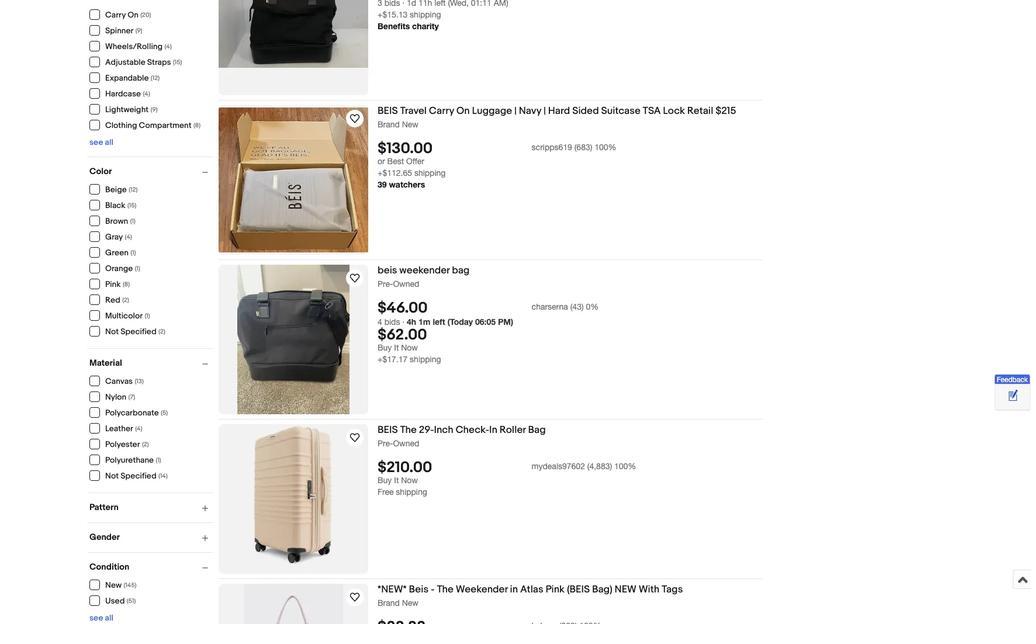 Task type: vqa. For each thing, say whether or not it's contained in the screenshot.


Task type: describe. For each thing, give the bounding box(es) containing it.
(1) for polyurethane
[[156, 457, 161, 464]]

beis the 29-inch check-in roller bag pre-owned
[[378, 424, 546, 448]]

0 vertical spatial on
[[128, 10, 138, 20]]

charserna
[[532, 302, 568, 312]]

adjustable
[[105, 57, 145, 67]]

*new* beis - the weekender in atlas pink (beis bag) new with tags brand new
[[378, 584, 683, 608]]

red (2)
[[105, 295, 129, 305]]

watchers
[[389, 180, 425, 190]]

now inside mydeals97602 (4,883) 100% buy it now free shipping
[[401, 476, 418, 485]]

(14)
[[158, 472, 168, 480]]

(15) inside adjustable straps (15)
[[173, 58, 182, 66]]

feedback
[[997, 376, 1028, 384]]

best
[[387, 157, 404, 166]]

specified for not specified (2)
[[121, 327, 157, 337]]

used (51)
[[105, 596, 136, 606]]

leather
[[105, 424, 133, 434]]

2 | from the left
[[544, 105, 546, 117]]

(2) inside not specified (2)
[[158, 328, 165, 336]]

watch beis weekender bag image
[[348, 271, 362, 285]]

not for not specified (14)
[[105, 471, 119, 481]]

$210.00
[[378, 459, 432, 477]]

straps
[[147, 57, 171, 67]]

hardcase (4)
[[105, 89, 150, 99]]

see for spinner
[[89, 137, 103, 147]]

hardcase
[[105, 89, 141, 99]]

beis travel carry on luggage | navy | hard sided suitcase tsa lock retail $215 link
[[378, 105, 763, 119]]

with
[[639, 584, 660, 596]]

see all for used
[[89, 613, 113, 623]]

brand inside 'beis travel carry on luggage | navy | hard sided suitcase tsa lock retail $215 brand new'
[[378, 120, 400, 129]]

1m
[[419, 317, 431, 327]]

*new* beis - the weekender in atlas pink (beis bag) new with tags link
[[378, 584, 763, 598]]

new (145)
[[105, 581, 137, 591]]

black (15)
[[105, 201, 137, 210]]

(51)
[[127, 598, 136, 605]]

(9) for lightweight
[[151, 106, 158, 113]]

(beis
[[567, 584, 590, 596]]

brown
[[105, 216, 128, 226]]

watch beis travel carry on luggage | navy | hard sided suitcase tsa lock retail $215 image
[[348, 112, 362, 126]]

shipping inside mydeals97602 (4,883) 100% buy it now free shipping
[[396, 488, 427, 497]]

expandable
[[105, 73, 149, 83]]

scripps619 (683) 100% or best offer +$112.65 shipping 39 watchers
[[378, 143, 617, 190]]

multicolor
[[105, 311, 143, 321]]

benefits
[[378, 21, 410, 31]]

all for used
[[105, 613, 113, 623]]

watch beis the 29-inch check-in roller bag image
[[348, 431, 362, 445]]

bag)
[[592, 584, 613, 596]]

on inside 'beis travel carry on luggage | navy | hard sided suitcase tsa lock retail $215 brand new'
[[457, 105, 470, 117]]

carry inside 'beis travel carry on luggage | navy | hard sided suitcase tsa lock retail $215 brand new'
[[429, 105, 454, 117]]

shipping inside 'scripps619 (683) 100% or best offer +$112.65 shipping 39 watchers'
[[414, 169, 446, 178]]

(4) for gray
[[125, 233, 132, 241]]

see for used
[[89, 613, 103, 623]]

lightweight
[[105, 105, 149, 115]]

owned inside beis the 29-inch check-in roller bag pre-owned
[[393, 439, 419, 448]]

weekender
[[400, 265, 450, 277]]

roller
[[500, 424, 526, 436]]

(7)
[[128, 394, 135, 401]]

(1) for green
[[131, 249, 136, 257]]

all for spinner
[[105, 137, 113, 147]]

+$15.13
[[378, 10, 408, 19]]

buy inside the charserna (43) 0% 4 bids · 4h 1m left (today 06:05 pm) $62.00 buy it now +$17.17 shipping
[[378, 343, 392, 353]]

beis weekender bag link
[[378, 265, 763, 279]]

not for not specified (2)
[[105, 327, 119, 337]]

(5)
[[161, 409, 168, 417]]

orange
[[105, 264, 133, 274]]

multicolor (1)
[[105, 311, 150, 321]]

0 vertical spatial pink
[[105, 279, 121, 289]]

beis weekender bag image
[[237, 265, 350, 415]]

pattern button
[[89, 502, 213, 513]]

now inside the charserna (43) 0% 4 bids · 4h 1m left (today 06:05 pm) $62.00 buy it now +$17.17 shipping
[[401, 343, 418, 353]]

29-
[[419, 424, 434, 436]]

beis the 29-inch check-in roller bag heading
[[378, 424, 546, 436]]

(8) inside the pink (8)
[[123, 281, 130, 288]]

new
[[615, 584, 637, 596]]

red
[[105, 295, 120, 305]]

4
[[378, 318, 382, 327]]

pre- inside beis weekender bag pre-owned
[[378, 279, 393, 289]]

+$15.13 shipping benefits charity
[[378, 10, 441, 31]]

atlas
[[520, 584, 544, 596]]

(today
[[448, 317, 473, 327]]

the inside *new* beis - the weekender in atlas pink (beis bag) new with tags brand new
[[437, 584, 454, 596]]

beis for $130.00
[[378, 105, 398, 117]]

+$17.17
[[378, 355, 408, 364]]

gray
[[105, 232, 123, 242]]

$215
[[716, 105, 736, 117]]

0 horizontal spatial carry
[[105, 10, 126, 20]]

(1) for multicolor
[[145, 312, 150, 320]]

·
[[402, 318, 405, 327]]

39
[[378, 180, 387, 190]]

beige (12)
[[105, 185, 138, 195]]

(4) for wheels/rolling
[[165, 43, 172, 50]]

orange (1)
[[105, 264, 140, 274]]

pre- inside beis the 29-inch check-in roller bag pre-owned
[[378, 439, 393, 448]]

spinner
[[105, 26, 134, 36]]

beige
[[105, 185, 127, 195]]

beis
[[378, 265, 397, 277]]

(4) for leather
[[135, 425, 142, 433]]

(9) for spinner
[[135, 27, 143, 34]]

it inside the charserna (43) 0% 4 bids · 4h 1m left (today 06:05 pm) $62.00 buy it now +$17.17 shipping
[[394, 343, 399, 353]]

in
[[489, 424, 498, 436]]

gray (4)
[[105, 232, 132, 242]]

(20)
[[140, 11, 151, 19]]

mydeals97602 (4,883) 100% buy it now free shipping
[[378, 462, 636, 497]]

free
[[378, 488, 394, 497]]

watch *new* beis - the weekender in atlas pink (beis bag) new with tags image
[[348, 591, 362, 605]]

4h
[[407, 317, 416, 327]]

color button
[[89, 166, 213, 177]]

clothing
[[105, 120, 137, 130]]

polyurethane
[[105, 455, 154, 465]]

condition button
[[89, 562, 213, 573]]

(13)
[[135, 378, 144, 385]]

used
[[105, 596, 125, 606]]

beis weekender bag heading
[[378, 265, 470, 277]]

+$112.65
[[378, 169, 412, 178]]

spinner (9)
[[105, 26, 143, 36]]

(12) for expandable
[[151, 74, 160, 82]]

sided
[[573, 105, 599, 117]]

pink inside *new* beis - the weekender in atlas pink (beis bag) new with tags brand new
[[546, 584, 565, 596]]

charity
[[412, 21, 439, 31]]



Task type: locate. For each thing, give the bounding box(es) containing it.
pre- right watch beis the 29-inch check-in roller bag icon
[[378, 439, 393, 448]]

wheels/rolling (4)
[[105, 42, 172, 51]]

brand
[[378, 120, 400, 129], [378, 599, 400, 608]]

(145)
[[124, 582, 137, 589]]

new inside *new* beis - the weekender in atlas pink (beis bag) new with tags brand new
[[402, 599, 419, 608]]

owned inside beis weekender bag pre-owned
[[393, 279, 419, 289]]

wheels/rolling
[[105, 42, 163, 51]]

(4) down the expandable (12)
[[143, 90, 150, 98]]

100% right (4,883)
[[615, 462, 636, 471]]

2 brand from the top
[[378, 599, 400, 608]]

06:05
[[475, 317, 496, 327]]

beis inside 'beis travel carry on luggage | navy | hard sided suitcase tsa lock retail $215 brand new'
[[378, 105, 398, 117]]

1 vertical spatial specified
[[121, 471, 157, 481]]

1 it from the top
[[394, 343, 399, 353]]

2 it from the top
[[394, 476, 399, 485]]

1 vertical spatial pink
[[546, 584, 565, 596]]

1 horizontal spatial on
[[457, 105, 470, 117]]

(4) for hardcase
[[143, 90, 150, 98]]

(1) right brown
[[130, 218, 136, 225]]

(2) up material 'dropdown button'
[[158, 328, 165, 336]]

1 specified from the top
[[121, 327, 157, 337]]

hard
[[548, 105, 570, 117]]

shipping up charity
[[410, 10, 441, 19]]

0 horizontal spatial on
[[128, 10, 138, 20]]

2 now from the top
[[401, 476, 418, 485]]

see all button for spinner
[[89, 137, 113, 147]]

the left 29-
[[400, 424, 417, 436]]

0 vertical spatial (8)
[[194, 122, 201, 129]]

suitcase
[[601, 105, 641, 117]]

bids
[[385, 318, 400, 327]]

weekender
[[456, 584, 508, 596]]

beis inside beis the 29-inch check-in roller bag pre-owned
[[378, 424, 398, 436]]

0 horizontal spatial pink
[[105, 279, 121, 289]]

1 vertical spatial see
[[89, 613, 103, 623]]

all down used
[[105, 613, 113, 623]]

2 vertical spatial (2)
[[142, 441, 149, 448]]

100%
[[595, 143, 617, 152], [615, 462, 636, 471]]

0 horizontal spatial |
[[514, 105, 517, 117]]

0 vertical spatial owned
[[393, 279, 419, 289]]

0 vertical spatial beis
[[378, 105, 398, 117]]

see all for spinner
[[89, 137, 113, 147]]

(1) right orange
[[135, 265, 140, 272]]

(4) right gray
[[125, 233, 132, 241]]

not down the multicolor
[[105, 327, 119, 337]]

2 see from the top
[[89, 613, 103, 623]]

1 all from the top
[[105, 137, 113, 147]]

1 vertical spatial it
[[394, 476, 399, 485]]

1 now from the top
[[401, 343, 418, 353]]

see
[[89, 137, 103, 147], [89, 613, 103, 623]]

now
[[401, 343, 418, 353], [401, 476, 418, 485]]

1 pre- from the top
[[378, 279, 393, 289]]

polycarbonate
[[105, 408, 159, 418]]

brand inside *new* beis - the weekender in atlas pink (beis bag) new with tags brand new
[[378, 599, 400, 608]]

$62.00
[[378, 326, 427, 344]]

inch
[[434, 424, 454, 436]]

0 vertical spatial new
[[402, 120, 419, 129]]

adjustable straps (15)
[[105, 57, 182, 67]]

navy
[[519, 105, 542, 117]]

(1) inside "green (1)"
[[131, 249, 136, 257]]

left
[[433, 317, 445, 327]]

(43)
[[570, 302, 584, 312]]

(1) up the "(14)"
[[156, 457, 161, 464]]

1 see all button from the top
[[89, 137, 113, 147]]

polycarbonate (5)
[[105, 408, 168, 418]]

pm)
[[498, 317, 513, 327]]

leather (4)
[[105, 424, 142, 434]]

condition
[[89, 562, 129, 573]]

1 horizontal spatial |
[[544, 105, 546, 117]]

offer
[[406, 157, 424, 166]]

0 vertical spatial not
[[105, 327, 119, 337]]

(4) inside gray (4)
[[125, 233, 132, 241]]

1 horizontal spatial the
[[437, 584, 454, 596]]

see all down clothing
[[89, 137, 113, 147]]

buy inside mydeals97602 (4,883) 100% buy it now free shipping
[[378, 476, 392, 485]]

pre-
[[378, 279, 393, 289], [378, 439, 393, 448]]

0 vertical spatial 100%
[[595, 143, 617, 152]]

beis travel carry on luggage | navy | hard sided suitcase tsa lock retail $215 image
[[219, 108, 368, 252]]

(4) inside the hardcase (4)
[[143, 90, 150, 98]]

tsa
[[643, 105, 661, 117]]

1 horizontal spatial (12)
[[151, 74, 160, 82]]

see all button for used
[[89, 613, 113, 623]]

(15) inside 'black (15)'
[[127, 202, 137, 209]]

1 vertical spatial pre-
[[378, 439, 393, 448]]

| left hard
[[544, 105, 546, 117]]

2 not from the top
[[105, 471, 119, 481]]

1 vertical spatial owned
[[393, 439, 419, 448]]

1 vertical spatial (8)
[[123, 281, 130, 288]]

shipping down $210.00
[[396, 488, 427, 497]]

or
[[378, 157, 385, 166]]

0 vertical spatial (15)
[[173, 58, 182, 66]]

100% inside 'scripps619 (683) 100% or best offer +$112.65 shipping 39 watchers'
[[595, 143, 617, 152]]

1 vertical spatial (15)
[[127, 202, 137, 209]]

mydeals97602
[[532, 462, 585, 471]]

1 vertical spatial (9)
[[151, 106, 158, 113]]

check-
[[456, 424, 489, 436]]

(8) inside clothing compartment (8)
[[194, 122, 201, 129]]

0 vertical spatial see all button
[[89, 137, 113, 147]]

(12) for beige
[[129, 186, 138, 194]]

all down clothing
[[105, 137, 113, 147]]

1 vertical spatial (12)
[[129, 186, 138, 194]]

0 vertical spatial (2)
[[122, 296, 129, 304]]

1 horizontal spatial (15)
[[173, 58, 182, 66]]

0 vertical spatial see all
[[89, 137, 113, 147]]

beis for $210.00
[[378, 424, 398, 436]]

beis travel carry on luggage | navy | hard sided suitcase tsa lock retail $215 heading
[[378, 105, 736, 117]]

100% for mydeals97602 (4,883) 100% buy it now free shipping
[[615, 462, 636, 471]]

owned
[[393, 279, 419, 289], [393, 439, 419, 448]]

| left navy
[[514, 105, 517, 117]]

0 vertical spatial buy
[[378, 343, 392, 353]]

0 vertical spatial see
[[89, 137, 103, 147]]

(1) for brown
[[130, 218, 136, 225]]

shipping inside the charserna (43) 0% 4 bids · 4h 1m left (today 06:05 pm) $62.00 buy it now +$17.17 shipping
[[410, 355, 441, 364]]

0 vertical spatial the
[[400, 424, 417, 436]]

(1) right green at left top
[[131, 249, 136, 257]]

new down the beis
[[402, 599, 419, 608]]

new up used
[[105, 581, 122, 591]]

brown (1)
[[105, 216, 136, 226]]

(12) inside beige (12)
[[129, 186, 138, 194]]

2 vertical spatial new
[[402, 599, 419, 608]]

(9) up clothing compartment (8)
[[151, 106, 158, 113]]

1 vertical spatial new
[[105, 581, 122, 591]]

brand down *new*
[[378, 599, 400, 608]]

1 vertical spatial all
[[105, 613, 113, 623]]

new down travel
[[402, 120, 419, 129]]

new inside 'beis travel carry on luggage | navy | hard sided suitcase tsa lock retail $215 brand new'
[[402, 120, 419, 129]]

2 beis from the top
[[378, 424, 398, 436]]

beis right watch beis the 29-inch check-in roller bag icon
[[378, 424, 398, 436]]

carry up spinner
[[105, 10, 126, 20]]

carry on (20)
[[105, 10, 151, 20]]

1 owned from the top
[[393, 279, 419, 289]]

specified down multicolor (1)
[[121, 327, 157, 337]]

beis left travel
[[378, 105, 398, 117]]

not down the "polyurethane"
[[105, 471, 119, 481]]

(9)
[[135, 27, 143, 34], [151, 106, 158, 113]]

(9) inside 'spinner (9)'
[[135, 27, 143, 34]]

(12) down straps
[[151, 74, 160, 82]]

see all
[[89, 137, 113, 147], [89, 613, 113, 623]]

canvas (13)
[[105, 377, 144, 386]]

1 horizontal spatial (8)
[[194, 122, 201, 129]]

1 horizontal spatial pink
[[546, 584, 565, 596]]

|
[[514, 105, 517, 117], [544, 105, 546, 117]]

0 vertical spatial now
[[401, 343, 418, 353]]

gender button
[[89, 532, 213, 543]]

(4) inside "wheels/rolling (4)"
[[165, 43, 172, 50]]

not specified (2)
[[105, 327, 165, 337]]

expandable (12)
[[105, 73, 160, 83]]

pre- down beis
[[378, 279, 393, 289]]

0 vertical spatial pre-
[[378, 279, 393, 289]]

0 vertical spatial specified
[[121, 327, 157, 337]]

2 see all button from the top
[[89, 613, 113, 623]]

it
[[394, 343, 399, 353], [394, 476, 399, 485]]

(8) down orange (1)
[[123, 281, 130, 288]]

1 vertical spatial carry
[[429, 105, 454, 117]]

pink (8)
[[105, 279, 130, 289]]

*new* beis - the weekender in atlas pink (beis bag) new with tags image
[[244, 584, 343, 624]]

1 vertical spatial brand
[[378, 599, 400, 608]]

1 | from the left
[[514, 105, 517, 117]]

1 vertical spatial (2)
[[158, 328, 165, 336]]

1 vertical spatial 100%
[[615, 462, 636, 471]]

brand up $130.00
[[378, 120, 400, 129]]

carry right travel
[[429, 105, 454, 117]]

polyester (2)
[[105, 440, 149, 450]]

pink up "red"
[[105, 279, 121, 289]]

(1) inside polyurethane (1)
[[156, 457, 161, 464]]

beis the 29-inch check-in roller bag image
[[244, 424, 343, 574]]

not
[[105, 327, 119, 337], [105, 471, 119, 481]]

1 beis from the top
[[378, 105, 398, 117]]

0 vertical spatial (12)
[[151, 74, 160, 82]]

all
[[105, 137, 113, 147], [105, 613, 113, 623]]

0 vertical spatial (9)
[[135, 27, 143, 34]]

clothing compartment (8)
[[105, 120, 201, 130]]

1 vertical spatial see all button
[[89, 613, 113, 623]]

(2) up polyurethane (1)
[[142, 441, 149, 448]]

(4)
[[165, 43, 172, 50], [143, 90, 150, 98], [125, 233, 132, 241], [135, 425, 142, 433]]

buy up +$17.17
[[378, 343, 392, 353]]

(15) right black
[[127, 202, 137, 209]]

0 horizontal spatial (15)
[[127, 202, 137, 209]]

nylon (7)
[[105, 392, 135, 402]]

scripps619
[[532, 143, 572, 152]]

100% inside mydeals97602 (4,883) 100% buy it now free shipping
[[615, 462, 636, 471]]

(2) right "red"
[[122, 296, 129, 304]]

(4) down "polycarbonate (5)"
[[135, 425, 142, 433]]

1 vertical spatial now
[[401, 476, 418, 485]]

0 horizontal spatial the
[[400, 424, 417, 436]]

1 not from the top
[[105, 327, 119, 337]]

polyurethane (1)
[[105, 455, 161, 465]]

2 buy from the top
[[378, 476, 392, 485]]

(12) inside the expandable (12)
[[151, 74, 160, 82]]

1 vertical spatial on
[[457, 105, 470, 117]]

(2)
[[122, 296, 129, 304], [158, 328, 165, 336], [142, 441, 149, 448]]

0 horizontal spatial (8)
[[123, 281, 130, 288]]

material
[[89, 358, 122, 369]]

2 all from the top
[[105, 613, 113, 623]]

100% right (683)
[[595, 143, 617, 152]]

canvas
[[105, 377, 133, 386]]

see all button down used
[[89, 613, 113, 623]]

0 vertical spatial brand
[[378, 120, 400, 129]]

beis the 29-inch check-in roller bag link
[[378, 424, 763, 439]]

0 vertical spatial carry
[[105, 10, 126, 20]]

(2) for polyester
[[142, 441, 149, 448]]

1 buy from the top
[[378, 343, 392, 353]]

2 specified from the top
[[121, 471, 157, 481]]

1 vertical spatial buy
[[378, 476, 392, 485]]

(9) up "wheels/rolling (4)"
[[135, 27, 143, 34]]

lock
[[663, 105, 685, 117]]

1 horizontal spatial (2)
[[142, 441, 149, 448]]

(1) inside orange (1)
[[135, 265, 140, 272]]

(1) for orange
[[135, 265, 140, 272]]

(9) inside lightweight (9)
[[151, 106, 158, 113]]

0 horizontal spatial (9)
[[135, 27, 143, 34]]

(8) right compartment
[[194, 122, 201, 129]]

1 brand from the top
[[378, 120, 400, 129]]

(2) inside polyester (2)
[[142, 441, 149, 448]]

lightweight (9)
[[105, 105, 158, 115]]

the right -
[[437, 584, 454, 596]]

pink left '(beis'
[[546, 584, 565, 596]]

(1) inside the brown (1)
[[130, 218, 136, 225]]

1 vertical spatial not
[[105, 471, 119, 481]]

0 horizontal spatial (2)
[[122, 296, 129, 304]]

shipping down offer
[[414, 169, 446, 178]]

specified for not specified (14)
[[121, 471, 157, 481]]

green
[[105, 248, 129, 258]]

on left luggage
[[457, 105, 470, 117]]

0 vertical spatial it
[[394, 343, 399, 353]]

beis the convertible mini weekender in black bag carry on pockets 16.5 inch image
[[219, 0, 368, 68]]

1 horizontal spatial (9)
[[151, 106, 158, 113]]

luggage
[[472, 105, 512, 117]]

owned down 29-
[[393, 439, 419, 448]]

black
[[105, 201, 125, 210]]

(12) right beige
[[129, 186, 138, 194]]

tags
[[662, 584, 683, 596]]

(1) inside multicolor (1)
[[145, 312, 150, 320]]

retail
[[687, 105, 714, 117]]

1 vertical spatial see all
[[89, 613, 113, 623]]

shipping right +$17.17
[[410, 355, 441, 364]]

specified down polyurethane (1)
[[121, 471, 157, 481]]

2 owned from the top
[[393, 439, 419, 448]]

2 pre- from the top
[[378, 439, 393, 448]]

the inside beis the 29-inch check-in roller bag pre-owned
[[400, 424, 417, 436]]

(15) right straps
[[173, 58, 182, 66]]

not specified (14)
[[105, 471, 168, 481]]

(2) for red
[[122, 296, 129, 304]]

in
[[510, 584, 518, 596]]

beis travel carry on luggage | navy | hard sided suitcase tsa lock retail $215 brand new
[[378, 105, 736, 129]]

100% for scripps619 (683) 100% or best offer +$112.65 shipping 39 watchers
[[595, 143, 617, 152]]

1 horizontal spatial carry
[[429, 105, 454, 117]]

nylon
[[105, 392, 126, 402]]

buy up free
[[378, 476, 392, 485]]

(4) up straps
[[165, 43, 172, 50]]

1 see from the top
[[89, 137, 103, 147]]

see all down used
[[89, 613, 113, 623]]

1 vertical spatial beis
[[378, 424, 398, 436]]

see all button down clothing
[[89, 137, 113, 147]]

on left "(20)"
[[128, 10, 138, 20]]

2 horizontal spatial (2)
[[158, 328, 165, 336]]

bag
[[528, 424, 546, 436]]

charserna (43) 0% 4 bids · 4h 1m left (today 06:05 pm) $62.00 buy it now +$17.17 shipping
[[378, 302, 599, 364]]

(12)
[[151, 74, 160, 82], [129, 186, 138, 194]]

1 vertical spatial the
[[437, 584, 454, 596]]

(2) inside red (2)
[[122, 296, 129, 304]]

2 see all from the top
[[89, 613, 113, 623]]

buy
[[378, 343, 392, 353], [378, 476, 392, 485]]

*new* beis - the weekender in atlas pink (beis bag) new with tags heading
[[378, 584, 683, 596]]

owned down beis weekender bag heading
[[393, 279, 419, 289]]

it inside mydeals97602 (4,883) 100% buy it now free shipping
[[394, 476, 399, 485]]

(1) up not specified (2)
[[145, 312, 150, 320]]

1 see all from the top
[[89, 137, 113, 147]]

(4,883)
[[588, 462, 612, 471]]

0 vertical spatial all
[[105, 137, 113, 147]]

shipping inside +$15.13 shipping benefits charity
[[410, 10, 441, 19]]

0 horizontal spatial (12)
[[129, 186, 138, 194]]

(4) inside leather (4)
[[135, 425, 142, 433]]

travel
[[400, 105, 427, 117]]



